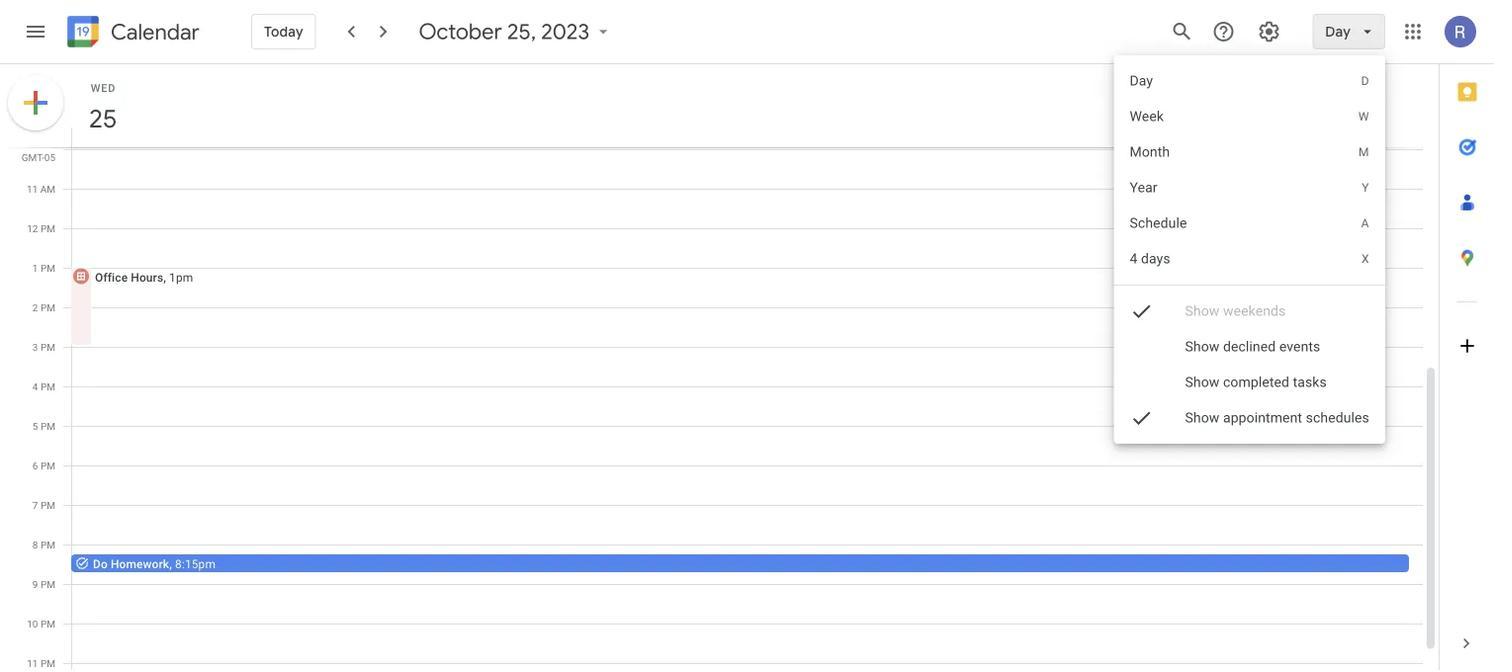 Task type: locate. For each thing, give the bounding box(es) containing it.
m
[[1359, 145, 1369, 159]]

am up 11 am
[[40, 143, 55, 155]]

show declined events checkbox item
[[1114, 273, 1385, 421]]

wed 25
[[87, 82, 116, 135]]

25 column header
[[71, 64, 1423, 147]]

2 pm
[[32, 302, 55, 313]]

1 11 from the top
[[27, 183, 38, 195]]

wed
[[91, 82, 116, 94]]

2 check checkbox item from the top
[[1114, 400, 1385, 436]]

1 check from the top
[[1130, 300, 1154, 323]]

show
[[1185, 303, 1220, 319], [1185, 339, 1220, 355], [1185, 374, 1220, 391], [1185, 410, 1220, 426]]

pm right 5
[[40, 420, 55, 432]]

1 am from the top
[[40, 143, 55, 155]]

3 show from the top
[[1185, 374, 1220, 391]]

0 vertical spatial 4
[[1130, 251, 1138, 267]]

pm
[[40, 222, 55, 234], [40, 262, 55, 274], [40, 302, 55, 313], [40, 341, 55, 353], [40, 381, 55, 393], [40, 420, 55, 432], [40, 460, 55, 472], [40, 499, 55, 511], [40, 539, 55, 551], [40, 578, 55, 590], [40, 618, 55, 630], [40, 658, 55, 669]]

1 vertical spatial ,
[[169, 557, 172, 571]]

11 down 10 pm
[[27, 658, 38, 669]]

pm right 6 at the left bottom
[[40, 460, 55, 472]]

check checkbox item down show completed tasks
[[1114, 400, 1385, 436]]

5
[[32, 420, 38, 432]]

show left appointment
[[1185, 410, 1220, 426]]

pm for 2 pm
[[40, 302, 55, 313]]

1 horizontal spatial day
[[1325, 23, 1351, 41]]

day right "settings menu" image
[[1325, 23, 1351, 41]]

show left completed
[[1185, 374, 1220, 391]]

1
[[32, 262, 38, 274]]

,
[[163, 270, 166, 284], [169, 557, 172, 571]]

10 for 10 am
[[27, 143, 38, 155]]

pm right '12'
[[40, 222, 55, 234]]

0 vertical spatial 10
[[27, 143, 38, 155]]

1 vertical spatial 4
[[32, 381, 38, 393]]

tasks
[[1293, 374, 1327, 391]]

0 vertical spatial check checkbox item
[[1114, 294, 1385, 329]]

4 inside menu item
[[1130, 251, 1138, 267]]

1 vertical spatial check
[[1130, 406, 1154, 430]]

4 for 4 days
[[1130, 251, 1138, 267]]

day menu item
[[1114, 63, 1385, 99]]

1 vertical spatial am
[[40, 183, 55, 195]]

0 vertical spatial day
[[1325, 23, 1351, 41]]

pm right 1
[[40, 262, 55, 274]]

day
[[1325, 23, 1351, 41], [1130, 73, 1153, 89]]

show inside checkbox item
[[1185, 339, 1220, 355]]

1 pm from the top
[[40, 222, 55, 234]]

25,
[[507, 18, 536, 45]]

show left the declined
[[1185, 339, 1220, 355]]

0 vertical spatial 11
[[27, 183, 38, 195]]

pm right 3
[[40, 341, 55, 353]]

completed
[[1223, 374, 1290, 391]]

show appointment schedules
[[1185, 410, 1369, 426]]

2 check from the top
[[1130, 406, 1154, 430]]

2 pm from the top
[[40, 262, 55, 274]]

12
[[27, 222, 38, 234]]

calendar element
[[63, 12, 200, 55]]

office
[[95, 270, 128, 284]]

1 10 from the top
[[27, 143, 38, 155]]

pm right 7
[[40, 499, 55, 511]]

2 show from the top
[[1185, 339, 1220, 355]]

october 25, 2023
[[419, 18, 590, 45]]

3
[[32, 341, 38, 353]]

check checkbox item up the declined
[[1114, 294, 1385, 329]]

year
[[1130, 179, 1158, 196]]

4 down 3
[[32, 381, 38, 393]]

12 pm from the top
[[40, 658, 55, 669]]

month menu item
[[1114, 134, 1385, 170]]

0 vertical spatial ,
[[163, 270, 166, 284]]

1 vertical spatial 10
[[27, 618, 38, 630]]

1 vertical spatial 11
[[27, 658, 38, 669]]

am
[[40, 143, 55, 155], [40, 183, 55, 195]]

pm for 1 pm
[[40, 262, 55, 274]]

, left 1pm
[[163, 270, 166, 284]]

pm for 6 pm
[[40, 460, 55, 472]]

pm right "8"
[[40, 539, 55, 551]]

pm right 9
[[40, 578, 55, 590]]

10 down 9
[[27, 618, 38, 630]]

0 horizontal spatial 4
[[32, 381, 38, 393]]

calendar
[[111, 18, 200, 46]]

tab list
[[1440, 64, 1494, 616]]

declined
[[1223, 339, 1276, 355]]

1 horizontal spatial ,
[[169, 557, 172, 571]]

d
[[1361, 74, 1369, 88]]

show left weekends
[[1185, 303, 1220, 319]]

8 pm from the top
[[40, 499, 55, 511]]

gmt-
[[22, 151, 44, 163]]

4 left days
[[1130, 251, 1138, 267]]

05
[[44, 151, 55, 163]]

11 am
[[27, 183, 55, 195]]

schedule
[[1130, 215, 1187, 231]]

11
[[27, 183, 38, 195], [27, 658, 38, 669]]

check
[[1130, 300, 1154, 323], [1130, 406, 1154, 430]]

4 inside 25 grid
[[32, 381, 38, 393]]

day up 'week'
[[1130, 73, 1153, 89]]

6
[[32, 460, 38, 472]]

show completed tasks checkbox item
[[1114, 309, 1385, 457]]

menu
[[1114, 55, 1385, 457]]

4 pm from the top
[[40, 341, 55, 353]]

october 25, 2023 button
[[411, 18, 621, 45]]

events
[[1279, 339, 1321, 355]]

do homework , 8:15pm
[[93, 557, 216, 571]]

0 vertical spatial check
[[1130, 300, 1154, 323]]

5 pm from the top
[[40, 381, 55, 393]]

pm up 5 pm
[[40, 381, 55, 393]]

3 pm
[[32, 341, 55, 353]]

0 horizontal spatial day
[[1130, 73, 1153, 89]]

pm down 10 pm
[[40, 658, 55, 669]]

4
[[1130, 251, 1138, 267], [32, 381, 38, 393]]

pm right 2
[[40, 302, 55, 313]]

11 pm from the top
[[40, 618, 55, 630]]

check for show weekends
[[1130, 300, 1154, 323]]

0 vertical spatial am
[[40, 143, 55, 155]]

show for show weekends
[[1185, 303, 1220, 319]]

1 pm
[[32, 262, 55, 274]]

1 show from the top
[[1185, 303, 1220, 319]]

show weekends
[[1185, 303, 1286, 319]]

am down 05
[[40, 183, 55, 195]]

settings menu image
[[1257, 20, 1281, 44]]

10 am
[[27, 143, 55, 155]]

x
[[1362, 252, 1369, 266]]

10 left 05
[[27, 143, 38, 155]]

4 pm
[[32, 381, 55, 393]]

main drawer image
[[24, 20, 47, 44]]

10 for 10 pm
[[27, 618, 38, 630]]

check checkbox item
[[1114, 294, 1385, 329], [1114, 400, 1385, 436]]

11 down gmt-
[[27, 183, 38, 195]]

pm down 9 pm
[[40, 618, 55, 630]]

1 horizontal spatial 4
[[1130, 251, 1138, 267]]

pm for 12 pm
[[40, 222, 55, 234]]

today button
[[251, 8, 316, 55]]

11 for 11 pm
[[27, 658, 38, 669]]

2 11 from the top
[[27, 658, 38, 669]]

9
[[32, 578, 38, 590]]

a
[[1361, 217, 1369, 230]]

7 pm from the top
[[40, 460, 55, 472]]

pm for 3 pm
[[40, 341, 55, 353]]

0 horizontal spatial ,
[[163, 270, 166, 284]]

3 pm from the top
[[40, 302, 55, 313]]

week
[[1130, 108, 1164, 125]]

1 vertical spatial check checkbox item
[[1114, 400, 1385, 436]]

october
[[419, 18, 502, 45]]

10 pm from the top
[[40, 578, 55, 590]]

9 pm from the top
[[40, 539, 55, 551]]

6 pm from the top
[[40, 420, 55, 432]]

weekends
[[1223, 303, 1286, 319]]

2 10 from the top
[[27, 618, 38, 630]]

show inside checkbox item
[[1185, 374, 1220, 391]]

10
[[27, 143, 38, 155], [27, 618, 38, 630]]

5 pm
[[32, 420, 55, 432]]

4 show from the top
[[1185, 410, 1220, 426]]

show for show completed tasks
[[1185, 374, 1220, 391]]

2 am from the top
[[40, 183, 55, 195]]

1 vertical spatial day
[[1130, 73, 1153, 89]]

pm for 5 pm
[[40, 420, 55, 432]]

, for hours
[[163, 270, 166, 284]]

, left "8:15pm"
[[169, 557, 172, 571]]



Task type: vqa. For each thing, say whether or not it's contained in the screenshot.
2nd tree from the bottom
no



Task type: describe. For each thing, give the bounding box(es) containing it.
week menu item
[[1114, 99, 1385, 134]]

, for homework
[[169, 557, 172, 571]]

11 for 11 am
[[27, 183, 38, 195]]

office hours , 1pm
[[95, 270, 193, 284]]

8
[[32, 539, 38, 551]]

9 pm
[[32, 578, 55, 590]]

pm for 8 pm
[[40, 539, 55, 551]]

4 days
[[1130, 251, 1171, 267]]

check for show appointment schedules
[[1130, 406, 1154, 430]]

day inside "dropdown button"
[[1325, 23, 1351, 41]]

do
[[93, 557, 108, 571]]

hours
[[131, 270, 163, 284]]

wednesday, october 25 element
[[80, 96, 126, 141]]

y
[[1362, 181, 1369, 195]]

today
[[264, 23, 303, 41]]

show for show appointment schedules
[[1185, 410, 1220, 426]]

gmt-05
[[22, 151, 55, 163]]

25 grid
[[0, 64, 1439, 671]]

1pm
[[169, 270, 193, 284]]

day button
[[1312, 8, 1385, 55]]

8 pm
[[32, 539, 55, 551]]

7 pm
[[32, 499, 55, 511]]

6 pm
[[32, 460, 55, 472]]

12 pm
[[27, 222, 55, 234]]

year menu item
[[1114, 170, 1385, 206]]

menu containing check
[[1114, 55, 1385, 457]]

pm for 4 pm
[[40, 381, 55, 393]]

pm for 10 pm
[[40, 618, 55, 630]]

2023
[[541, 18, 590, 45]]

4 for 4 pm
[[32, 381, 38, 393]]

w
[[1359, 110, 1369, 124]]

am for 11 am
[[40, 183, 55, 195]]

show completed tasks
[[1185, 374, 1327, 391]]

show declined events
[[1185, 339, 1321, 355]]

4 days menu item
[[1114, 241, 1385, 277]]

1 check checkbox item from the top
[[1114, 294, 1385, 329]]

pm for 9 pm
[[40, 578, 55, 590]]

2
[[32, 302, 38, 313]]

pm for 11 pm
[[40, 658, 55, 669]]

calendar heading
[[107, 18, 200, 46]]

11 pm
[[27, 658, 55, 669]]

schedules
[[1306, 410, 1369, 426]]

days
[[1141, 251, 1171, 267]]

appointment
[[1223, 410, 1302, 426]]

am for 10 am
[[40, 143, 55, 155]]

show for show declined events
[[1185, 339, 1220, 355]]

25
[[87, 102, 116, 135]]

day inside menu item
[[1130, 73, 1153, 89]]

10 pm
[[27, 618, 55, 630]]

month
[[1130, 144, 1170, 160]]

pm for 7 pm
[[40, 499, 55, 511]]

8:15pm
[[175, 557, 216, 571]]

7
[[32, 499, 38, 511]]

schedule menu item
[[1114, 206, 1385, 241]]

homework
[[111, 557, 169, 571]]



